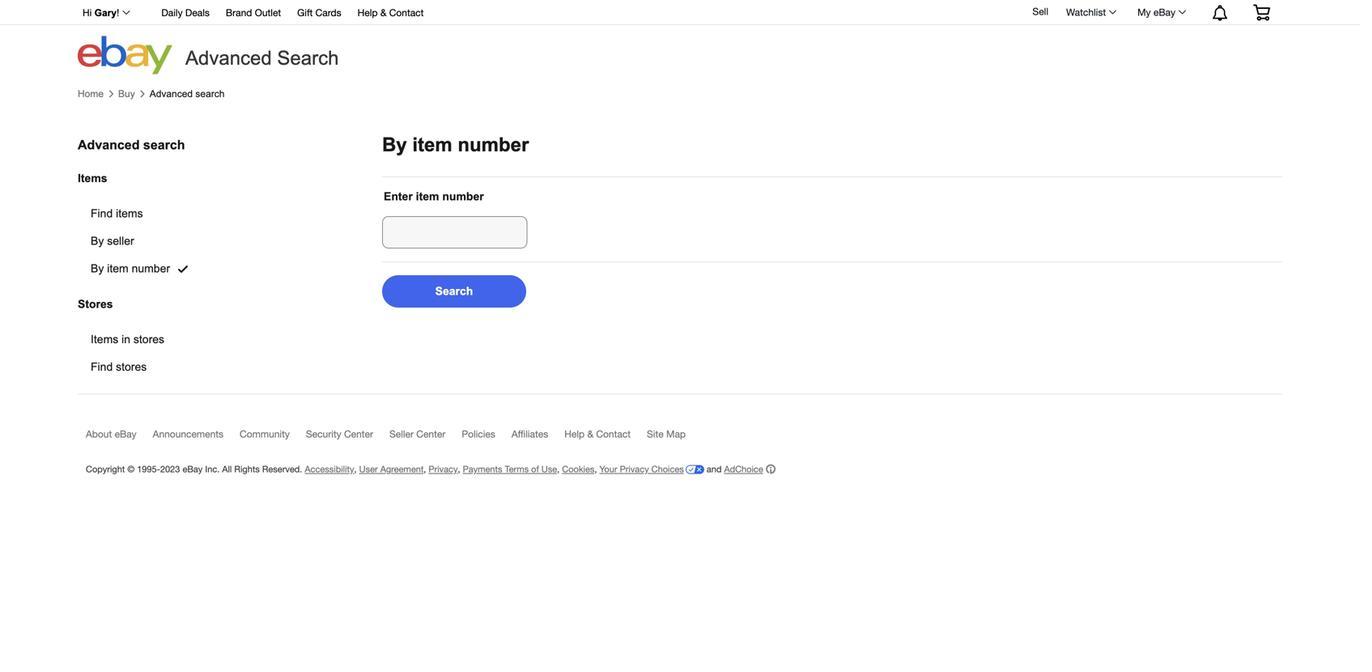 Task type: locate. For each thing, give the bounding box(es) containing it.
and adchoice
[[705, 464, 764, 475]]

4 , from the left
[[557, 464, 560, 475]]

0 vertical spatial search
[[277, 47, 339, 69]]

by item number down seller
[[91, 263, 170, 275]]

ebay right "my" at the top right
[[1154, 6, 1176, 18]]

1 center from the left
[[344, 428, 373, 440]]

number up enter item number text box
[[443, 190, 484, 203]]

item up enter item number
[[413, 134, 453, 156]]

by down by seller
[[91, 263, 104, 275]]

announcements link
[[153, 428, 240, 447]]

1 vertical spatial help
[[565, 428, 585, 440]]

0 vertical spatial contact
[[389, 7, 424, 18]]

center right "seller"
[[417, 428, 446, 440]]

affiliates link
[[512, 428, 565, 447]]

help & contact link
[[358, 4, 424, 22], [565, 428, 647, 447]]

help & contact inside account navigation
[[358, 7, 424, 18]]

1 horizontal spatial contact
[[596, 428, 631, 440]]

2 horizontal spatial ebay
[[1154, 6, 1176, 18]]

by item number up enter item number
[[382, 134, 529, 156]]

1 horizontal spatial help & contact
[[565, 428, 631, 440]]

0 vertical spatial items
[[78, 172, 107, 185]]

0 vertical spatial search
[[196, 88, 225, 99]]

privacy right your at the left
[[620, 464, 649, 475]]

user agreement link
[[359, 464, 424, 475]]

help for help & contact link to the right
[[565, 428, 585, 440]]

0 horizontal spatial center
[[344, 428, 373, 440]]

advanced search
[[150, 88, 225, 99], [78, 138, 185, 152]]

announcements
[[153, 428, 224, 440]]

1 horizontal spatial privacy
[[620, 464, 649, 475]]

ebay
[[1154, 6, 1176, 18], [115, 428, 137, 440], [183, 464, 203, 475]]

watchlist link
[[1058, 2, 1124, 22]]

center right security on the left bottom
[[344, 428, 373, 440]]

by up enter
[[382, 134, 407, 156]]

1 horizontal spatial search
[[196, 88, 225, 99]]

community link
[[240, 428, 306, 447]]

contact
[[389, 7, 424, 18], [596, 428, 631, 440]]

help & contact link up your at the left
[[565, 428, 647, 447]]

find
[[91, 208, 113, 220], [91, 361, 113, 373]]

buy
[[118, 88, 135, 99]]

seller
[[390, 428, 414, 440]]

& up cookies link
[[588, 428, 594, 440]]

find stores link
[[78, 354, 203, 381]]

seller center link
[[390, 428, 462, 447]]

, left cookies link
[[557, 464, 560, 475]]

1 vertical spatial ebay
[[115, 428, 137, 440]]

1 horizontal spatial by item number
[[382, 134, 529, 156]]

your
[[600, 464, 618, 475]]

0 vertical spatial help & contact
[[358, 7, 424, 18]]

1 vertical spatial search
[[435, 285, 473, 298]]

0 vertical spatial &
[[381, 7, 387, 18]]

copyright
[[86, 464, 125, 475]]

seller center
[[390, 428, 446, 440]]

0 vertical spatial find
[[91, 208, 113, 220]]

2 vertical spatial item
[[107, 263, 129, 275]]

about ebay
[[86, 428, 137, 440]]

ebay left inc.
[[183, 464, 203, 475]]

advanced down buy 'link'
[[78, 138, 140, 152]]

number up enter item number
[[458, 134, 529, 156]]

help up cookies
[[565, 428, 585, 440]]

1 privacy from the left
[[429, 464, 458, 475]]

1 vertical spatial items
[[91, 333, 118, 346]]

2 vertical spatial by
[[91, 263, 104, 275]]

help
[[358, 7, 378, 18], [565, 428, 585, 440]]

about
[[86, 428, 112, 440]]

items in stores link
[[78, 326, 203, 354]]

stores right in on the left of the page
[[134, 333, 164, 346]]

home link
[[78, 88, 104, 100]]

2 privacy from the left
[[620, 464, 649, 475]]

in
[[122, 333, 130, 346]]

items left in on the left of the page
[[91, 333, 118, 346]]

& right cards at the left of page
[[381, 7, 387, 18]]

0 horizontal spatial help & contact
[[358, 7, 424, 18]]

&
[[381, 7, 387, 18], [588, 428, 594, 440]]

adchoice link
[[725, 464, 776, 475]]

1 vertical spatial help & contact
[[565, 428, 631, 440]]

0 horizontal spatial help & contact link
[[358, 4, 424, 22]]

, left your at the left
[[595, 464, 597, 475]]

ebay inside the my ebay link
[[1154, 6, 1176, 18]]

privacy down seller center link
[[429, 464, 458, 475]]

advanced down brand
[[185, 47, 272, 69]]

banner containing sell
[[74, 0, 1283, 75]]

accessibility link
[[305, 464, 354, 475]]

advanced search down buy 'link'
[[78, 138, 185, 152]]

inc.
[[205, 464, 220, 475]]

search inside advanced search link
[[196, 88, 225, 99]]

find down items in stores
[[91, 361, 113, 373]]

0 vertical spatial advanced search
[[150, 88, 225, 99]]

brand outlet link
[[226, 4, 281, 22]]

2 find from the top
[[91, 361, 113, 373]]

2 vertical spatial number
[[132, 263, 170, 275]]

search down enter item number text box
[[435, 285, 473, 298]]

cards
[[316, 7, 342, 18]]

your privacy choices link
[[600, 464, 705, 475]]

security
[[306, 428, 342, 440]]

map
[[667, 428, 686, 440]]

search
[[277, 47, 339, 69], [435, 285, 473, 298]]

items
[[78, 172, 107, 185], [91, 333, 118, 346]]

terms
[[505, 464, 529, 475]]

number down by seller link
[[132, 263, 170, 275]]

0 horizontal spatial help
[[358, 7, 378, 18]]

1 horizontal spatial center
[[417, 428, 446, 440]]

1 vertical spatial help & contact link
[[565, 428, 647, 447]]

1 find from the top
[[91, 208, 113, 220]]

1 vertical spatial by item number
[[91, 263, 170, 275]]

search down advanced search link
[[143, 138, 185, 152]]

policies
[[462, 428, 496, 440]]

,
[[354, 464, 357, 475], [424, 464, 426, 475], [458, 464, 461, 475], [557, 464, 560, 475], [595, 464, 597, 475]]

number
[[458, 134, 529, 156], [443, 190, 484, 203], [132, 263, 170, 275]]

2 center from the left
[[417, 428, 446, 440]]

5 , from the left
[[595, 464, 597, 475]]

1 vertical spatial by
[[91, 235, 104, 248]]

, left payments
[[458, 464, 461, 475]]

1 horizontal spatial &
[[588, 428, 594, 440]]

1 horizontal spatial search
[[435, 285, 473, 298]]

help & contact right cards at the left of page
[[358, 7, 424, 18]]

search down gift
[[277, 47, 339, 69]]

1 horizontal spatial ebay
[[183, 464, 203, 475]]

0 horizontal spatial &
[[381, 7, 387, 18]]

1 vertical spatial search
[[143, 138, 185, 152]]

help for the topmost help & contact link
[[358, 7, 378, 18]]

0 vertical spatial stores
[[134, 333, 164, 346]]

banner
[[74, 0, 1283, 75]]

privacy
[[429, 464, 458, 475], [620, 464, 649, 475]]

item down seller
[[107, 263, 129, 275]]

items inside "link"
[[91, 333, 118, 346]]

by left seller
[[91, 235, 104, 248]]

0 horizontal spatial ebay
[[115, 428, 137, 440]]

help & contact link right cards at the left of page
[[358, 4, 424, 22]]

item right enter
[[416, 190, 439, 203]]

contact up your at the left
[[596, 428, 631, 440]]

item
[[413, 134, 453, 156], [416, 190, 439, 203], [107, 263, 129, 275]]

brand
[[226, 7, 252, 18]]

stores
[[134, 333, 164, 346], [116, 361, 147, 373]]

ebay right the about
[[115, 428, 137, 440]]

items up find items
[[78, 172, 107, 185]]

ebay for about ebay
[[115, 428, 137, 440]]

sell link
[[1026, 6, 1056, 17]]

1 vertical spatial &
[[588, 428, 594, 440]]

security center link
[[306, 428, 390, 447]]

your shopping cart image
[[1253, 4, 1272, 20]]

ebay inside about ebay link
[[115, 428, 137, 440]]

sell
[[1033, 6, 1049, 17]]

0 horizontal spatial by item number
[[91, 263, 170, 275]]

©
[[127, 464, 135, 475]]

help right cards at the left of page
[[358, 7, 378, 18]]

by item number
[[382, 134, 529, 156], [91, 263, 170, 275]]

0 vertical spatial ebay
[[1154, 6, 1176, 18]]

1 vertical spatial number
[[443, 190, 484, 203]]

contact right cards at the left of page
[[389, 7, 424, 18]]

stores down items in stores
[[116, 361, 147, 373]]

0 horizontal spatial contact
[[389, 7, 424, 18]]

3 , from the left
[[458, 464, 461, 475]]

advanced right buy
[[150, 88, 193, 99]]

0 horizontal spatial privacy
[[429, 464, 458, 475]]

0 vertical spatial help
[[358, 7, 378, 18]]

policies link
[[462, 428, 512, 447]]

search down advanced search
[[196, 88, 225, 99]]

by item number inside by item number link
[[91, 263, 170, 275]]

advanced
[[185, 47, 272, 69], [150, 88, 193, 99], [78, 138, 140, 152]]

help & contact up your at the left
[[565, 428, 631, 440]]

help inside account navigation
[[358, 7, 378, 18]]

my ebay link
[[1129, 2, 1194, 22]]

1 vertical spatial find
[[91, 361, 113, 373]]

by
[[382, 134, 407, 156], [91, 235, 104, 248], [91, 263, 104, 275]]

center for security center
[[344, 428, 373, 440]]

of
[[531, 464, 539, 475]]

find left items
[[91, 208, 113, 220]]

2 vertical spatial ebay
[[183, 464, 203, 475]]

rights
[[234, 464, 260, 475]]

center
[[344, 428, 373, 440], [417, 428, 446, 440]]

, left the user
[[354, 464, 357, 475]]

search button
[[382, 275, 526, 308]]

search
[[196, 88, 225, 99], [143, 138, 185, 152]]

2 vertical spatial advanced
[[78, 138, 140, 152]]

, left privacy link on the left bottom
[[424, 464, 426, 475]]

advanced search right buy
[[150, 88, 225, 99]]

1 horizontal spatial help
[[565, 428, 585, 440]]



Task type: vqa. For each thing, say whether or not it's contained in the screenshot.
Cabin in Activated Carbon Cabin Air Filter With Gloves For Honda Civic CR-V Fit Odyssey
no



Task type: describe. For each thing, give the bounding box(es) containing it.
payments
[[463, 464, 503, 475]]

1 , from the left
[[354, 464, 357, 475]]

daily deals
[[161, 7, 210, 18]]

find stores
[[91, 361, 147, 373]]

1 horizontal spatial help & contact link
[[565, 428, 647, 447]]

agreement
[[380, 464, 424, 475]]

stores
[[78, 298, 113, 311]]

gift cards
[[297, 7, 342, 18]]

2023
[[160, 464, 180, 475]]

hi
[[83, 7, 92, 18]]

0 vertical spatial help & contact link
[[358, 4, 424, 22]]

accessibility
[[305, 464, 354, 475]]

0 horizontal spatial search
[[277, 47, 339, 69]]

site map link
[[647, 428, 702, 447]]

number inside by item number link
[[132, 263, 170, 275]]

use
[[542, 464, 557, 475]]

0 vertical spatial item
[[413, 134, 453, 156]]

find items
[[91, 208, 143, 220]]

ebay for my ebay
[[1154, 6, 1176, 18]]

0 vertical spatial by item number
[[382, 134, 529, 156]]

by for by seller link
[[91, 235, 104, 248]]

by seller link
[[78, 228, 209, 255]]

community
[[240, 428, 290, 440]]

choices
[[652, 464, 684, 475]]

brand outlet
[[226, 7, 281, 18]]

item inside by item number link
[[107, 263, 129, 275]]

affiliates
[[512, 428, 549, 440]]

account navigation
[[74, 0, 1283, 25]]

my
[[1138, 6, 1151, 18]]

copyright © 1995-2023 ebay inc. all rights reserved. accessibility , user agreement , privacy , payments terms of use , cookies , your privacy choices
[[86, 464, 684, 475]]

watchlist
[[1067, 6, 1107, 18]]

security center
[[306, 428, 373, 440]]

site map
[[647, 428, 686, 440]]

by item number link
[[78, 255, 209, 283]]

1 vertical spatial item
[[416, 190, 439, 203]]

1 vertical spatial stores
[[116, 361, 147, 373]]

0 vertical spatial by
[[382, 134, 407, 156]]

hi gary !
[[83, 7, 119, 18]]

cookies
[[562, 464, 595, 475]]

buy link
[[118, 88, 135, 100]]

advanced search link
[[150, 88, 225, 100]]

about ebay link
[[86, 428, 153, 447]]

search inside button
[[435, 285, 473, 298]]

1 vertical spatial advanced
[[150, 88, 193, 99]]

and
[[707, 464, 722, 475]]

1 vertical spatial advanced search
[[78, 138, 185, 152]]

items for items
[[78, 172, 107, 185]]

0 horizontal spatial search
[[143, 138, 185, 152]]

Enter item number text field
[[382, 216, 528, 249]]

enter item number
[[384, 190, 484, 203]]

& inside account navigation
[[381, 7, 387, 18]]

find for find stores
[[91, 361, 113, 373]]

site
[[647, 428, 664, 440]]

items
[[116, 208, 143, 220]]

center for seller center
[[417, 428, 446, 440]]

cookies link
[[562, 464, 595, 475]]

gary
[[95, 7, 117, 18]]

by seller
[[91, 235, 134, 248]]

enter
[[384, 190, 413, 203]]

my ebay
[[1138, 6, 1176, 18]]

reserved.
[[262, 464, 302, 475]]

1995-
[[137, 464, 160, 475]]

daily deals link
[[161, 4, 210, 22]]

gift
[[297, 7, 313, 18]]

!
[[117, 7, 119, 18]]

1 vertical spatial contact
[[596, 428, 631, 440]]

find for find items
[[91, 208, 113, 220]]

contact inside account navigation
[[389, 7, 424, 18]]

stores inside "link"
[[134, 333, 164, 346]]

find items link
[[78, 200, 209, 228]]

user
[[359, 464, 378, 475]]

all
[[222, 464, 232, 475]]

adchoice
[[725, 464, 764, 475]]

items in stores
[[91, 333, 164, 346]]

outlet
[[255, 7, 281, 18]]

by for by item number link on the left
[[91, 263, 104, 275]]

seller
[[107, 235, 134, 248]]

payments terms of use link
[[463, 464, 557, 475]]

2 , from the left
[[424, 464, 426, 475]]

items for items in stores
[[91, 333, 118, 346]]

daily
[[161, 7, 183, 18]]

0 vertical spatial number
[[458, 134, 529, 156]]

privacy link
[[429, 464, 458, 475]]

advanced search
[[185, 47, 339, 69]]

deals
[[185, 7, 210, 18]]

gift cards link
[[297, 4, 342, 22]]

home
[[78, 88, 104, 99]]

0 vertical spatial advanced
[[185, 47, 272, 69]]



